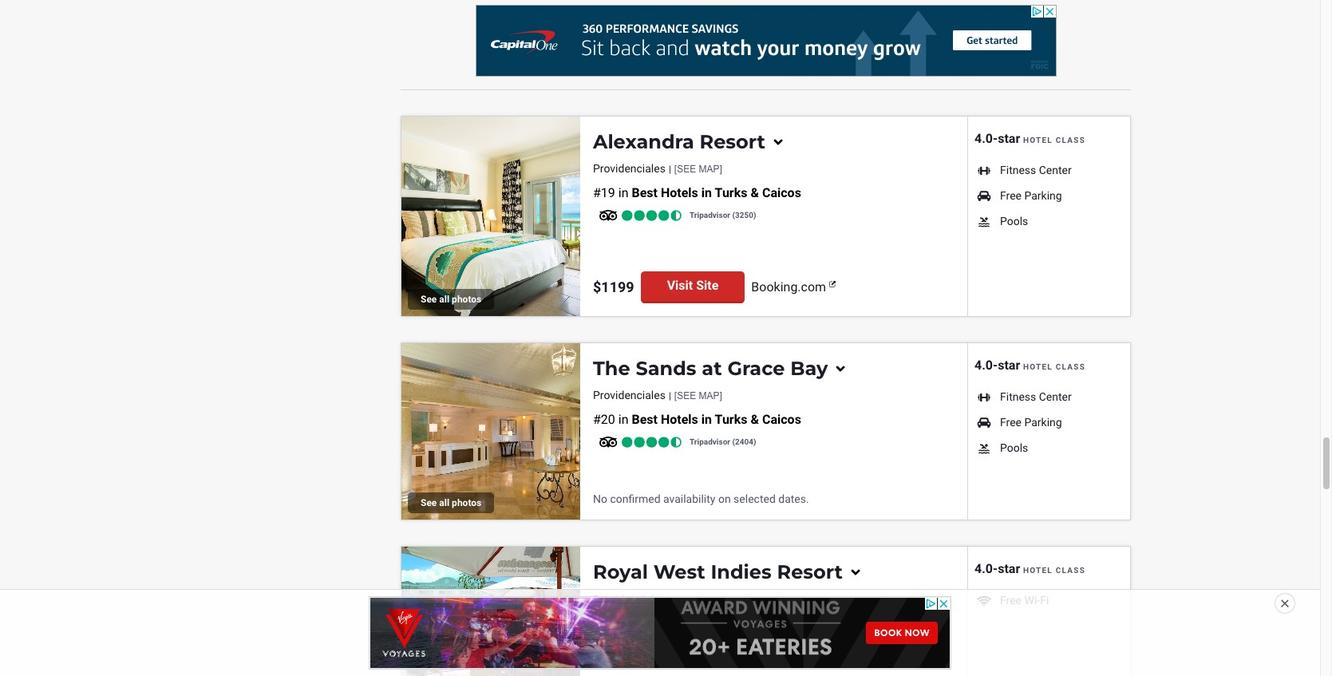 Task type: locate. For each thing, give the bounding box(es) containing it.
1 vertical spatial hotel class
[[1024, 362, 1086, 371]]

best for royal
[[632, 617, 658, 632]]

free parking for alexandra resort
[[1001, 189, 1063, 202]]

at
[[702, 357, 722, 380]]

0 vertical spatial )
[[754, 211, 757, 220]]

1 vertical spatial free parking
[[1001, 416, 1063, 429]]

4.0- for alexandra resort
[[975, 131, 998, 146]]

[see map] button up # 20 in best hotels in turks & caicos
[[675, 391, 723, 402]]

2 # from the top
[[593, 412, 601, 428]]

4.0- for the sands at grace bay
[[975, 357, 998, 373]]

1 free from the top
[[1001, 189, 1022, 202]]

providenciales for the
[[593, 389, 666, 402]]

in right 20
[[619, 412, 629, 428]]

1 best from the top
[[632, 186, 658, 201]]

1 vertical spatial center
[[1040, 390, 1072, 403]]

star for alexandra resort
[[998, 131, 1021, 146]]

bay
[[791, 357, 829, 380]]

0 vertical spatial star
[[998, 131, 1021, 146]]

1 [see map] button from the top
[[675, 164, 723, 175]]

1 vertical spatial photos
[[452, 498, 482, 509]]

# for alexandra
[[593, 186, 601, 201]]

3 caicos from the top
[[763, 617, 802, 632]]

1 fitness from the top
[[1001, 163, 1037, 176]]

2 4.0- from the top
[[975, 357, 998, 373]]

hotels for west
[[661, 617, 699, 632]]

0 vertical spatial fitness
[[1001, 163, 1037, 176]]

in up tripadvisor ( 2298 )
[[702, 617, 712, 632]]

1 vertical spatial fitness
[[1001, 390, 1037, 403]]

tripadvisor (
[[690, 211, 735, 220], [690, 438, 735, 446], [690, 642, 735, 650]]

2 vertical spatial free
[[1001, 594, 1022, 607]]

3 tripadvisor ( from the top
[[690, 642, 735, 650]]

# up tripadvisor traveler rating 4.5 based on 2298 reviews image at bottom
[[593, 617, 601, 632]]

3 hotel class from the top
[[1024, 566, 1086, 575]]

1 vertical spatial see all photos
[[421, 498, 482, 509]]

&
[[751, 186, 759, 201], [751, 412, 759, 428], [751, 617, 759, 632]]

2 parking from the top
[[1025, 416, 1063, 429]]

visit site
[[667, 278, 719, 293]]

3 hotels from the top
[[661, 617, 699, 632]]

in up 'tripadvisor ( 2404 )'
[[702, 412, 712, 428]]

1 vertical spatial &
[[751, 412, 759, 428]]

2 vertical spatial &
[[751, 617, 759, 632]]

[see map] button
[[675, 164, 723, 175], [675, 391, 723, 402], [675, 595, 723, 606]]

2 vertical spatial best
[[632, 617, 658, 632]]

see
[[421, 294, 437, 305], [421, 498, 437, 509]]

tripadvisor ( down # 21 in best hotels in turks & caicos
[[690, 642, 735, 650]]

2 free parking from the top
[[1001, 416, 1063, 429]]

[see map] for west
[[675, 595, 723, 606]]

star
[[998, 131, 1021, 146], [998, 357, 1021, 373], [998, 562, 1021, 577]]

1 hotel class from the top
[[1024, 135, 1086, 144]]

1 photos from the top
[[452, 294, 482, 305]]

1 vertical spatial caicos
[[763, 412, 802, 428]]

1 4.0- from the top
[[975, 131, 998, 146]]

resort up # 19 in best hotels in turks & caicos
[[700, 130, 766, 153]]

2 best from the top
[[632, 412, 658, 428]]

0 vertical spatial hotels
[[661, 186, 699, 201]]

1 vertical spatial [see map]
[[675, 391, 723, 402]]

0 vertical spatial free parking
[[1001, 189, 1063, 202]]

tripadvisor ( 2298 )
[[690, 642, 757, 650]]

all
[[440, 294, 450, 305], [440, 498, 450, 509]]

3 [see map] button from the top
[[675, 595, 723, 606]]

booking.com
[[752, 279, 827, 294]]

turks up 'tripadvisor ( 2404 )'
[[715, 412, 748, 428]]

see for the sands at grace bay
[[421, 498, 437, 509]]

3 ) from the top
[[754, 642, 757, 650]]

on
[[719, 492, 731, 505]]

4.0-star hotel class
[[975, 131, 1086, 146], [975, 357, 1086, 373], [975, 562, 1086, 577]]

in
[[619, 186, 629, 201], [702, 186, 712, 201], [619, 412, 629, 428], [702, 412, 712, 428], [619, 617, 629, 632], [702, 617, 712, 632]]

1 free parking from the top
[[1001, 189, 1063, 202]]

2 vertical spatial 4.0-
[[975, 562, 998, 577]]

all for alexandra
[[440, 294, 450, 305]]

2 vertical spatial turks
[[715, 617, 748, 632]]

2 providenciales from the top
[[593, 389, 666, 402]]

2 fitness center from the top
[[1001, 390, 1072, 403]]

1 turks from the top
[[715, 186, 748, 201]]

fitness center for alexandra resort
[[1001, 163, 1072, 176]]

1 vertical spatial see
[[421, 498, 437, 509]]

photos for the sands at grace bay
[[452, 498, 482, 509]]

1 hotels from the top
[[661, 186, 699, 201]]

0 vertical spatial all
[[440, 294, 450, 305]]

# 19 in best hotels in turks & caicos
[[593, 186, 802, 201]]

1 vertical spatial parking
[[1025, 416, 1063, 429]]

2 [see map] from the top
[[675, 391, 723, 402]]

tripadvisor ( for resort
[[690, 211, 735, 220]]

best for alexandra
[[632, 186, 658, 201]]

1 vertical spatial )
[[754, 438, 757, 446]]

0 vertical spatial best
[[632, 186, 658, 201]]

0 vertical spatial turks
[[715, 186, 748, 201]]

providenciales
[[593, 162, 666, 175], [593, 389, 666, 402], [593, 593, 666, 606]]

1 tripadvisor ( from the top
[[690, 211, 735, 220]]

0 vertical spatial advertisement region
[[476, 4, 1057, 76]]

[see map] up # 19 in best hotels in turks & caicos
[[675, 164, 723, 175]]

1 vertical spatial 4.0-
[[975, 357, 998, 373]]

0 vertical spatial free
[[1001, 189, 1022, 202]]

1 vertical spatial all
[[440, 498, 450, 509]]

hotels up tripadvisor traveler rating 4.5 based on 2298 reviews image at bottom
[[661, 617, 699, 632]]

turks up tripadvisor ( 3250 )
[[715, 186, 748, 201]]

providenciales up 20
[[593, 389, 666, 402]]

$1199
[[593, 279, 635, 296]]

0 vertical spatial see
[[421, 294, 437, 305]]

dates.
[[779, 492, 810, 505]]

hotels up tripadvisor traveler rating 4.5 based on 2404 reviews image
[[661, 412, 699, 428]]

& up 2404
[[751, 412, 759, 428]]

tripadvisor traveler rating 4.5 based on 3250 reviews image
[[593, 208, 688, 224]]

hotels
[[661, 186, 699, 201], [661, 412, 699, 428], [661, 617, 699, 632]]

1 vertical spatial pools
[[1001, 441, 1029, 454]]

2 4.0-star hotel class from the top
[[975, 357, 1086, 373]]

advertisement region
[[476, 4, 1057, 76], [370, 597, 951, 669]]

1 star from the top
[[998, 131, 1021, 146]]

2 vertical spatial [see map]
[[675, 595, 723, 606]]

2 see all photos from the top
[[421, 498, 482, 509]]

best up tripadvisor traveler rating 4.5 based on 3250 reviews image
[[632, 186, 658, 201]]

[see map] button for west
[[675, 595, 723, 606]]

turks up tripadvisor ( 2298 )
[[715, 617, 748, 632]]

1 center from the top
[[1040, 163, 1072, 176]]

2 fitness from the top
[[1001, 390, 1037, 403]]

turks for resort
[[715, 186, 748, 201]]

best up tripadvisor traveler rating 4.5 based on 2298 reviews image at bottom
[[632, 617, 658, 632]]

& up 2298
[[751, 617, 759, 632]]

2 tripadvisor ( from the top
[[690, 438, 735, 446]]

) up selected
[[754, 438, 757, 446]]

3 # from the top
[[593, 617, 601, 632]]

) down # 21 in best hotels in turks & caicos
[[754, 642, 757, 650]]

& up 3250 on the right of the page
[[751, 186, 759, 201]]

0 vertical spatial center
[[1040, 163, 1072, 176]]

2 pools from the top
[[1001, 441, 1029, 454]]

providenciales down alexandra
[[593, 162, 666, 175]]

0 vertical spatial pools
[[1001, 215, 1029, 227]]

1 vertical spatial #
[[593, 412, 601, 428]]

0 horizontal spatial resort
[[700, 130, 766, 153]]

resort right indies
[[777, 561, 843, 584]]

hotel class
[[1024, 135, 1086, 144], [1024, 362, 1086, 371], [1024, 566, 1086, 575]]

0 vertical spatial [see map]
[[675, 164, 723, 175]]

0 vertical spatial fitness center
[[1001, 163, 1072, 176]]

hotels up tripadvisor traveler rating 4.5 based on 3250 reviews image
[[661, 186, 699, 201]]

0 vertical spatial 4.0-star hotel class
[[975, 131, 1086, 146]]

2 vertical spatial caicos
[[763, 617, 802, 632]]

[see map] up # 20 in best hotels in turks & caicos
[[675, 391, 723, 402]]

1 pools from the top
[[1001, 215, 1029, 227]]

2 caicos from the top
[[763, 412, 802, 428]]

1 horizontal spatial resort
[[777, 561, 843, 584]]

1 providenciales from the top
[[593, 162, 666, 175]]

resort
[[700, 130, 766, 153], [777, 561, 843, 584]]

1 fitness center from the top
[[1001, 163, 1072, 176]]

fitness for the sands at grace bay
[[1001, 390, 1037, 403]]

caicos
[[763, 186, 802, 201], [763, 412, 802, 428], [763, 617, 802, 632]]

2 center from the top
[[1040, 390, 1072, 403]]

0 vertical spatial hotel class
[[1024, 135, 1086, 144]]

tripadvisor ( down # 19 in best hotels in turks & caicos
[[690, 211, 735, 220]]

2 hotel class from the top
[[1024, 362, 1086, 371]]

1 vertical spatial 4.0-star hotel class
[[975, 357, 1086, 373]]

1 all from the top
[[440, 294, 450, 305]]

1 [see map] from the top
[[675, 164, 723, 175]]

0 vertical spatial see all photos
[[421, 294, 482, 305]]

[see map] button up # 19 in best hotels in turks & caicos
[[675, 164, 723, 175]]

1 parking from the top
[[1025, 189, 1063, 202]]

pools for alexandra resort
[[1001, 215, 1029, 227]]

3 providenciales from the top
[[593, 593, 666, 606]]

free
[[1001, 189, 1022, 202], [1001, 416, 1022, 429], [1001, 594, 1022, 607]]

1 vertical spatial best
[[632, 412, 658, 428]]

photos
[[452, 294, 482, 305], [452, 498, 482, 509]]

1 see from the top
[[421, 294, 437, 305]]

1 vertical spatial star
[[998, 357, 1021, 373]]

in right 19
[[619, 186, 629, 201]]

pools
[[1001, 215, 1029, 227], [1001, 441, 1029, 454]]

2 photos from the top
[[452, 498, 482, 509]]

0 vertical spatial caicos
[[763, 186, 802, 201]]

0 vertical spatial [see map] button
[[675, 164, 723, 175]]

in up tripadvisor ( 3250 )
[[702, 186, 712, 201]]

free parking
[[1001, 189, 1063, 202], [1001, 416, 1063, 429]]

1 vertical spatial turks
[[715, 412, 748, 428]]

#
[[593, 186, 601, 201], [593, 412, 601, 428], [593, 617, 601, 632]]

[see map] button up # 21 in best hotels in turks & caicos
[[675, 595, 723, 606]]

[see map]
[[675, 164, 723, 175], [675, 391, 723, 402], [675, 595, 723, 606]]

selected
[[734, 492, 776, 505]]

2 star from the top
[[998, 357, 1021, 373]]

1 vertical spatial free
[[1001, 416, 1022, 429]]

# up tripadvisor traveler rating 4.5 based on 2404 reviews image
[[593, 412, 601, 428]]

2 vertical spatial #
[[593, 617, 601, 632]]

3 & from the top
[[751, 617, 759, 632]]

4.0-
[[975, 131, 998, 146], [975, 357, 998, 373], [975, 562, 998, 577]]

tripadvisor traveler rating 4.5 based on 2404 reviews image
[[593, 435, 688, 451]]

1 vertical spatial [see map] button
[[675, 391, 723, 402]]

turks
[[715, 186, 748, 201], [715, 412, 748, 428], [715, 617, 748, 632]]

2 vertical spatial star
[[998, 562, 1021, 577]]

1 vertical spatial hotels
[[661, 412, 699, 428]]

parking
[[1025, 189, 1063, 202], [1025, 416, 1063, 429]]

1 vertical spatial fitness center
[[1001, 390, 1072, 403]]

& for resort
[[751, 186, 759, 201]]

[see map] button for resort
[[675, 164, 723, 175]]

hotel class for alexandra resort
[[1024, 135, 1086, 144]]

1 vertical spatial tripadvisor (
[[690, 438, 735, 446]]

2 vertical spatial [see map] button
[[675, 595, 723, 606]]

confirmed
[[610, 492, 661, 505]]

sands
[[636, 357, 697, 380]]

1 vertical spatial resort
[[777, 561, 843, 584]]

& for west
[[751, 617, 759, 632]]

royal west indies resort
[[593, 561, 843, 584]]

2 see from the top
[[421, 498, 437, 509]]

1 ) from the top
[[754, 211, 757, 220]]

see all photos
[[421, 294, 482, 305], [421, 498, 482, 509]]

tripadvisor ( for sands
[[690, 438, 735, 446]]

# for royal
[[593, 617, 601, 632]]

0 vertical spatial #
[[593, 186, 601, 201]]

2 vertical spatial providenciales
[[593, 593, 666, 606]]

[see map] up # 21 in best hotels in turks & caicos
[[675, 595, 723, 606]]

best
[[632, 186, 658, 201], [632, 412, 658, 428], [632, 617, 658, 632]]

[see map] button for sands
[[675, 391, 723, 402]]

0 vertical spatial &
[[751, 186, 759, 201]]

indies
[[711, 561, 772, 584]]

3 best from the top
[[632, 617, 658, 632]]

1 caicos from the top
[[763, 186, 802, 201]]

center
[[1040, 163, 1072, 176], [1040, 390, 1072, 403]]

2 & from the top
[[751, 412, 759, 428]]

)
[[754, 211, 757, 220], [754, 438, 757, 446], [754, 642, 757, 650]]

4.0-star hotel class for the sands at grace bay
[[975, 357, 1086, 373]]

2 [see map] button from the top
[[675, 391, 723, 402]]

2 vertical spatial hotels
[[661, 617, 699, 632]]

parking for alexandra resort
[[1025, 189, 1063, 202]]

providenciales down the royal
[[593, 593, 666, 606]]

fitness center
[[1001, 163, 1072, 176], [1001, 390, 1072, 403]]

0 vertical spatial tripadvisor (
[[690, 211, 735, 220]]

0 vertical spatial resort
[[700, 130, 766, 153]]

# for the
[[593, 412, 601, 428]]

1 vertical spatial providenciales
[[593, 389, 666, 402]]

2 ) from the top
[[754, 438, 757, 446]]

2 vertical spatial tripadvisor (
[[690, 642, 735, 650]]

2 turks from the top
[[715, 412, 748, 428]]

free wi-fi
[[1001, 594, 1050, 607]]

hotels for resort
[[661, 186, 699, 201]]

tripadvisor ( down # 20 in best hotels in turks & caicos
[[690, 438, 735, 446]]

) down # 19 in best hotels in turks & caicos
[[754, 211, 757, 220]]

caicos for alexandra resort
[[763, 186, 802, 201]]

fitness
[[1001, 163, 1037, 176], [1001, 390, 1037, 403]]

2 all from the top
[[440, 498, 450, 509]]

2 vertical spatial hotel class
[[1024, 566, 1086, 575]]

[see map] for resort
[[675, 164, 723, 175]]

turks for west
[[715, 617, 748, 632]]

# up tripadvisor traveler rating 4.5 based on 3250 reviews image
[[593, 186, 601, 201]]

0 vertical spatial parking
[[1025, 189, 1063, 202]]

1 # from the top
[[593, 186, 601, 201]]

0 vertical spatial providenciales
[[593, 162, 666, 175]]

3 [see map] from the top
[[675, 595, 723, 606]]

0 vertical spatial 4.0-
[[975, 131, 998, 146]]

star for the sands at grace bay
[[998, 357, 1021, 373]]

1 & from the top
[[751, 186, 759, 201]]

3 turks from the top
[[715, 617, 748, 632]]

1 4.0-star hotel class from the top
[[975, 131, 1086, 146]]

1 see all photos from the top
[[421, 294, 482, 305]]

2 free from the top
[[1001, 416, 1022, 429]]

2 vertical spatial )
[[754, 642, 757, 650]]

2 hotels from the top
[[661, 412, 699, 428]]

best up tripadvisor traveler rating 4.5 based on 2404 reviews image
[[632, 412, 658, 428]]

royal
[[593, 561, 648, 584]]

0 vertical spatial photos
[[452, 294, 482, 305]]

2 vertical spatial 4.0-star hotel class
[[975, 562, 1086, 577]]

availability
[[664, 492, 716, 505]]



Task type: vqa. For each thing, say whether or not it's contained in the screenshot.
RECEIVE
no



Task type: describe. For each thing, give the bounding box(es) containing it.
see all photos for alexandra resort
[[421, 294, 482, 305]]

free for alexandra resort
[[1001, 189, 1022, 202]]

parking for the sands at grace bay
[[1025, 416, 1063, 429]]

) for resort
[[754, 211, 757, 220]]

turks for sands
[[715, 412, 748, 428]]

free parking for the sands at grace bay
[[1001, 416, 1063, 429]]

3 4.0- from the top
[[975, 562, 998, 577]]

center for the sands at grace bay
[[1040, 390, 1072, 403]]

free for the sands at grace bay
[[1001, 416, 1022, 429]]

# 21 in best hotels in turks & caicos
[[593, 617, 802, 632]]

providenciales for alexandra
[[593, 162, 666, 175]]

hotel class for the sands at grace bay
[[1024, 362, 1086, 371]]

visit site button
[[641, 271, 745, 303]]

in right 21 at left
[[619, 617, 629, 632]]

alexandra resort
[[593, 130, 766, 153]]

see for alexandra resort
[[421, 294, 437, 305]]

pools for the sands at grace bay
[[1001, 441, 1029, 454]]

) for sands
[[754, 438, 757, 446]]

21
[[601, 617, 616, 632]]

tripadvisor traveler rating 4.5 based on 2298 reviews image
[[593, 639, 688, 655]]

19
[[601, 186, 616, 201]]

tripadvisor ( for west
[[690, 642, 735, 650]]

) for west
[[754, 642, 757, 650]]

1 vertical spatial advertisement region
[[370, 597, 951, 669]]

providenciales for royal
[[593, 593, 666, 606]]

tripadvisor ( 2404 )
[[690, 438, 757, 446]]

3 4.0-star hotel class from the top
[[975, 562, 1086, 577]]

fi
[[1041, 594, 1050, 607]]

4.0-star hotel class for alexandra resort
[[975, 131, 1086, 146]]

2298
[[735, 642, 754, 650]]

no confirmed availability on selected dates.
[[593, 492, 810, 505]]

hotels for sands
[[661, 412, 699, 428]]

3 free from the top
[[1001, 594, 1022, 607]]

center for alexandra resort
[[1040, 163, 1072, 176]]

fitness for alexandra resort
[[1001, 163, 1037, 176]]

wi-
[[1025, 594, 1041, 607]]

# 20 in best hotels in turks & caicos
[[593, 412, 802, 428]]

3250
[[735, 211, 754, 220]]

the
[[593, 357, 631, 380]]

best for the
[[632, 412, 658, 428]]

caicos for the sands at grace bay
[[763, 412, 802, 428]]

see all photos for the sands at grace bay
[[421, 498, 482, 509]]

tripadvisor ( 3250 )
[[690, 211, 757, 220]]

no
[[593, 492, 608, 505]]

caicos for royal west indies resort
[[763, 617, 802, 632]]

grace
[[728, 357, 785, 380]]

fitness center for the sands at grace bay
[[1001, 390, 1072, 403]]

the sands at grace bay
[[593, 357, 829, 380]]

& for sands
[[751, 412, 759, 428]]

[see map] for sands
[[675, 391, 723, 402]]

photos for alexandra resort
[[452, 294, 482, 305]]

2404
[[735, 438, 754, 446]]

all for the
[[440, 498, 450, 509]]

3 star from the top
[[998, 562, 1021, 577]]

20
[[601, 412, 616, 428]]

west
[[654, 561, 706, 584]]

alexandra
[[593, 130, 695, 153]]



